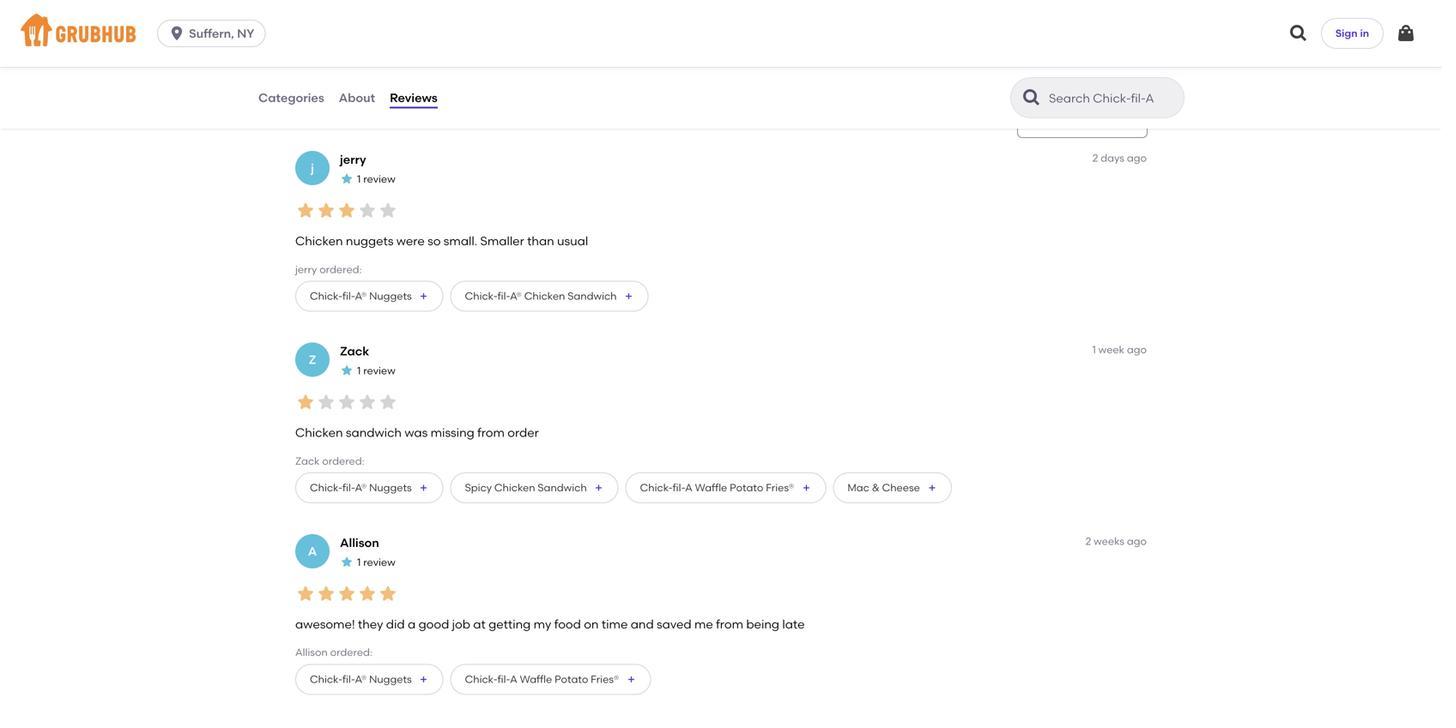 Task type: describe. For each thing, give the bounding box(es) containing it.
a® inside button
[[510, 290, 522, 303]]

1 review for jerry
[[357, 173, 395, 186]]

2 ago from the top
[[1127, 344, 1147, 356]]

main navigation navigation
[[0, 0, 1442, 67]]

my
[[534, 618, 551, 632]]

nuggets for nuggets
[[369, 290, 412, 303]]

chick-fil-a® chicken sandwich
[[465, 290, 617, 303]]

fries® for topmost chick-fil-a waffle potato fries® button
[[766, 482, 794, 494]]

2 for awesome! they did a good job at getting my food on time and saved me from being late
[[1086, 536, 1091, 548]]

1 for chicken sandwich was missing from order
[[357, 365, 361, 377]]

good
[[419, 618, 449, 632]]

sort by:
[[970, 116, 1008, 129]]

saved
[[657, 618, 692, 632]]

jerry ordered:
[[295, 263, 362, 276]]

order
[[508, 426, 539, 440]]

chick-fil-a® chicken sandwich button
[[450, 281, 649, 312]]

late
[[782, 618, 805, 632]]

0 vertical spatial chick-fil-a waffle potato fries® button
[[625, 473, 826, 504]]

usual
[[557, 234, 588, 248]]

a® for jerry
[[355, 290, 367, 303]]

spicy
[[465, 482, 492, 494]]

about button
[[338, 67, 376, 129]]

chicken down than
[[524, 290, 565, 303]]

z
[[309, 353, 316, 367]]

in
[[1360, 27, 1369, 39]]

1 vertical spatial a
[[308, 545, 317, 559]]

chick-fil-a® nuggets for nuggets
[[310, 290, 412, 303]]

ny
[[237, 26, 254, 41]]

a for topmost chick-fil-a waffle potato fries® button
[[685, 482, 693, 494]]

reviews
[[390, 90, 438, 105]]

0 vertical spatial from
[[477, 426, 505, 440]]

spicy chicken sandwich button
[[450, 473, 619, 504]]

2 weeks ago
[[1086, 536, 1147, 548]]

chick-fil-a® nuggets button for they
[[295, 665, 443, 696]]

smaller
[[480, 234, 524, 248]]

awesome!
[[295, 618, 355, 632]]

caret down icon image
[[1123, 116, 1137, 130]]

a® for allison
[[355, 674, 367, 686]]

chick-fil-a® nuggets button for sandwich
[[295, 473, 443, 504]]

at
[[473, 618, 486, 632]]

ordered: for sandwich
[[322, 455, 364, 468]]

categories
[[258, 90, 324, 105]]

chicken sandwich was missing from order
[[295, 426, 539, 440]]

reviews button
[[389, 67, 438, 129]]

potato for bottommost chick-fil-a waffle potato fries® button
[[555, 674, 588, 686]]

chick-fil-a waffle potato fries® for bottommost chick-fil-a waffle potato fries® button
[[465, 674, 619, 686]]

zack for zack
[[340, 344, 369, 359]]

search icon image
[[1021, 88, 1042, 108]]

allison for allison ordered:
[[295, 647, 328, 659]]

chick-fil-a® nuggets button for nuggets
[[295, 281, 443, 312]]

sign
[[1336, 27, 1358, 39]]

a for bottommost chick-fil-a waffle potato fries® button
[[510, 674, 517, 686]]

1 for chicken nuggets were so small. smaller than usual
[[357, 173, 361, 186]]

spicy chicken sandwich
[[465, 482, 587, 494]]

chick-fil-a waffle potato fries® for topmost chick-fil-a waffle potato fries® button
[[640, 482, 794, 494]]

being
[[746, 618, 779, 632]]

by:
[[993, 116, 1008, 129]]

chicken right spicy
[[494, 482, 535, 494]]

sign in
[[1336, 27, 1369, 39]]

chicken up zack ordered:
[[295, 426, 343, 440]]

time
[[602, 618, 628, 632]]

chicken up the jerry ordered:
[[295, 234, 343, 248]]

nuggets for sandwich
[[369, 482, 412, 494]]

small.
[[444, 234, 477, 248]]

&
[[872, 482, 880, 494]]

potato for topmost chick-fil-a waffle potato fries® button
[[730, 482, 763, 494]]

getting
[[489, 618, 531, 632]]



Task type: vqa. For each thing, say whether or not it's contained in the screenshot.
bottom INDIAN
no



Task type: locate. For each thing, give the bounding box(es) containing it.
1 horizontal spatial fries®
[[766, 482, 794, 494]]

1 chick-fil-a® nuggets button from the top
[[295, 281, 443, 312]]

2 left weeks
[[1086, 536, 1091, 548]]

ago right weeks
[[1127, 536, 1147, 548]]

plus icon image inside 'spicy chicken sandwich' button
[[594, 483, 604, 494]]

2 vertical spatial ordered:
[[330, 647, 372, 659]]

0 vertical spatial a
[[685, 482, 693, 494]]

chick-fil-a® nuggets down the jerry ordered:
[[310, 290, 412, 303]]

allison for allison
[[340, 536, 379, 551]]

2 chick-fil-a® nuggets button from the top
[[295, 473, 443, 504]]

a® down zack ordered:
[[355, 482, 367, 494]]

about
[[339, 90, 375, 105]]

a® down allison ordered:
[[355, 674, 367, 686]]

ordered: down nuggets
[[319, 263, 362, 276]]

mac & cheese
[[848, 482, 920, 494]]

2 days ago
[[1092, 152, 1147, 164]]

1 review from the top
[[363, 173, 395, 186]]

2 1 review from the top
[[357, 365, 395, 377]]

1 horizontal spatial allison
[[340, 536, 379, 551]]

did
[[386, 618, 405, 632]]

sandwich down order
[[538, 482, 587, 494]]

svg image inside suffern, ny 'button'
[[168, 25, 186, 42]]

nuggets down did
[[369, 674, 412, 686]]

nuggets for they
[[369, 674, 412, 686]]

mac & cheese button
[[833, 473, 952, 504]]

2 vertical spatial chick-fil-a® nuggets button
[[295, 665, 443, 696]]

1 vertical spatial chick-fil-a waffle potato fries® button
[[450, 665, 651, 696]]

1 horizontal spatial zack
[[340, 344, 369, 359]]

2 vertical spatial 1 review
[[357, 557, 395, 569]]

0 horizontal spatial 2
[[1086, 536, 1091, 548]]

fries® for bottommost chick-fil-a waffle potato fries® button
[[591, 674, 619, 686]]

3 nuggets from the top
[[369, 674, 412, 686]]

review up nuggets
[[363, 173, 395, 186]]

ordered: for nuggets
[[319, 263, 362, 276]]

a®
[[355, 290, 367, 303], [510, 290, 522, 303], [355, 482, 367, 494], [355, 674, 367, 686]]

1 nuggets from the top
[[369, 290, 412, 303]]

chick-fil-a® nuggets
[[310, 290, 412, 303], [310, 482, 412, 494], [310, 674, 412, 686]]

missing
[[431, 426, 474, 440]]

0 vertical spatial nuggets
[[369, 290, 412, 303]]

chick- inside chick-fil-a® chicken sandwich button
[[465, 290, 498, 303]]

suffern,
[[189, 26, 234, 41]]

allison up they
[[340, 536, 379, 551]]

1 horizontal spatial potato
[[730, 482, 763, 494]]

ago right days
[[1127, 152, 1147, 164]]

1 review for zack
[[357, 365, 395, 377]]

review
[[363, 173, 395, 186], [363, 365, 395, 377], [363, 557, 395, 569]]

1 right z at the bottom of the page
[[357, 365, 361, 377]]

2 vertical spatial nuggets
[[369, 674, 412, 686]]

from right me
[[716, 618, 743, 632]]

0 vertical spatial ago
[[1127, 152, 1147, 164]]

chicken nuggets were so small. smaller than usual
[[295, 234, 588, 248]]

2 vertical spatial ago
[[1127, 536, 1147, 548]]

0 vertical spatial chick-fil-a® nuggets button
[[295, 281, 443, 312]]

jerry for jerry
[[340, 152, 366, 167]]

plus icon image inside chick-fil-a® chicken sandwich button
[[624, 291, 634, 302]]

a® down the jerry ordered:
[[355, 290, 367, 303]]

0 horizontal spatial from
[[477, 426, 505, 440]]

job
[[452, 618, 470, 632]]

3 review from the top
[[363, 557, 395, 569]]

1 left week
[[1092, 344, 1096, 356]]

0 vertical spatial jerry
[[340, 152, 366, 167]]

fries®
[[766, 482, 794, 494], [591, 674, 619, 686]]

0 vertical spatial waffle
[[695, 482, 727, 494]]

allison ordered:
[[295, 647, 372, 659]]

sandwich down usual
[[568, 290, 617, 303]]

mac
[[848, 482, 869, 494]]

1 vertical spatial ago
[[1127, 344, 1147, 356]]

ago
[[1127, 152, 1147, 164], [1127, 344, 1147, 356], [1127, 536, 1147, 548]]

0 vertical spatial fries®
[[766, 482, 794, 494]]

zack for zack ordered:
[[295, 455, 320, 468]]

1 right j
[[357, 173, 361, 186]]

0 vertical spatial 2
[[1092, 152, 1098, 164]]

0 vertical spatial potato
[[730, 482, 763, 494]]

jerry
[[340, 152, 366, 167], [295, 263, 317, 276]]

0 horizontal spatial chick-fil-a waffle potato fries®
[[465, 674, 619, 686]]

week
[[1098, 344, 1124, 356]]

1 vertical spatial ordered:
[[322, 455, 364, 468]]

nuggets
[[369, 290, 412, 303], [369, 482, 412, 494], [369, 674, 412, 686]]

chick-fil-a® nuggets button down allison ordered:
[[295, 665, 443, 696]]

review up sandwich
[[363, 365, 395, 377]]

food
[[554, 618, 581, 632]]

1 review up nuggets
[[357, 173, 395, 186]]

they
[[358, 618, 383, 632]]

from
[[477, 426, 505, 440], [716, 618, 743, 632]]

chick-
[[310, 290, 342, 303], [465, 290, 498, 303], [310, 482, 342, 494], [640, 482, 673, 494], [310, 674, 342, 686], [465, 674, 498, 686]]

1 vertical spatial sandwich
[[538, 482, 587, 494]]

than
[[527, 234, 554, 248]]

suffern, ny button
[[157, 20, 272, 47]]

review for jerry
[[363, 173, 395, 186]]

ago for usual
[[1127, 152, 1147, 164]]

categories button
[[258, 67, 325, 129]]

2 chick-fil-a® nuggets from the top
[[310, 482, 412, 494]]

0 vertical spatial chick-fil-a® nuggets
[[310, 290, 412, 303]]

sort
[[970, 116, 991, 129]]

sign in button
[[1321, 18, 1384, 49]]

suffern, ny
[[189, 26, 254, 41]]

a
[[685, 482, 693, 494], [308, 545, 317, 559], [510, 674, 517, 686]]

zack
[[340, 344, 369, 359], [295, 455, 320, 468]]

nuggets down were
[[369, 290, 412, 303]]

a® for zack
[[355, 482, 367, 494]]

jerry for jerry ordered:
[[295, 263, 317, 276]]

a
[[408, 618, 416, 632]]

1
[[357, 173, 361, 186], [1092, 344, 1096, 356], [357, 365, 361, 377], [357, 557, 361, 569]]

most
[[1028, 116, 1052, 129]]

ordered: down sandwich
[[322, 455, 364, 468]]

0 horizontal spatial a
[[308, 545, 317, 559]]

2 left days
[[1092, 152, 1098, 164]]

waffle
[[695, 482, 727, 494], [520, 674, 552, 686]]

1 horizontal spatial chick-fil-a waffle potato fries®
[[640, 482, 794, 494]]

3 1 review from the top
[[357, 557, 395, 569]]

1 1 review from the top
[[357, 173, 395, 186]]

1 horizontal spatial a
[[510, 674, 517, 686]]

1 for awesome! they did a good job at getting my food on time and saved me from being late
[[357, 557, 361, 569]]

2
[[1092, 152, 1098, 164], [1086, 536, 1091, 548]]

0 horizontal spatial allison
[[295, 647, 328, 659]]

weeks
[[1094, 536, 1124, 548]]

on
[[584, 618, 599, 632]]

2 horizontal spatial a
[[685, 482, 693, 494]]

chick-fil-a® nuggets for they
[[310, 674, 412, 686]]

plus icon image
[[419, 291, 429, 302], [624, 291, 634, 302], [419, 483, 429, 494], [594, 483, 604, 494], [801, 483, 811, 494], [927, 483, 937, 494], [419, 675, 429, 685], [626, 675, 636, 685]]

was
[[405, 426, 428, 440]]

days
[[1101, 152, 1124, 164]]

ago for getting
[[1127, 536, 1147, 548]]

0 vertical spatial allison
[[340, 536, 379, 551]]

fil-
[[342, 290, 355, 303], [498, 290, 510, 303], [342, 482, 355, 494], [673, 482, 685, 494], [342, 674, 355, 686], [498, 674, 510, 686]]

0 horizontal spatial zack
[[295, 455, 320, 468]]

1 vertical spatial potato
[[555, 674, 588, 686]]

1 review for allison
[[357, 557, 395, 569]]

1 vertical spatial chick-fil-a waffle potato fries®
[[465, 674, 619, 686]]

a® down smaller
[[510, 290, 522, 303]]

1 vertical spatial allison
[[295, 647, 328, 659]]

fries® left mac
[[766, 482, 794, 494]]

chick-fil-a® nuggets down zack ordered:
[[310, 482, 412, 494]]

1 horizontal spatial jerry
[[340, 152, 366, 167]]

0 horizontal spatial fries®
[[591, 674, 619, 686]]

fries® down time
[[591, 674, 619, 686]]

0 horizontal spatial potato
[[555, 674, 588, 686]]

review for allison
[[363, 557, 395, 569]]

chick-fil-a® nuggets button down zack ordered:
[[295, 473, 443, 504]]

0 horizontal spatial svg image
[[168, 25, 186, 42]]

2 for chicken nuggets were so small. smaller than usual
[[1092, 152, 1098, 164]]

plus icon image inside mac & cheese button
[[927, 483, 937, 494]]

1 vertical spatial 1 review
[[357, 365, 395, 377]]

0 vertical spatial sandwich
[[568, 290, 617, 303]]

2 review from the top
[[363, 365, 395, 377]]

chick-fil-a® nuggets for sandwich
[[310, 482, 412, 494]]

ago right week
[[1127, 344, 1147, 356]]

chick-fil-a® nuggets button down the jerry ordered:
[[295, 281, 443, 312]]

nuggets down sandwich
[[369, 482, 412, 494]]

1 vertical spatial review
[[363, 365, 395, 377]]

1 horizontal spatial svg image
[[1396, 23, 1416, 44]]

1 horizontal spatial from
[[716, 618, 743, 632]]

1 vertical spatial chick-fil-a® nuggets button
[[295, 473, 443, 504]]

chicken
[[295, 234, 343, 248], [524, 290, 565, 303], [295, 426, 343, 440], [494, 482, 535, 494]]

1 ago from the top
[[1127, 152, 1147, 164]]

1 review up they
[[357, 557, 395, 569]]

2 vertical spatial review
[[363, 557, 395, 569]]

chick-fil-a® nuggets button
[[295, 281, 443, 312], [295, 473, 443, 504], [295, 665, 443, 696]]

svg image right in
[[1396, 23, 1416, 44]]

1 chick-fil-a® nuggets from the top
[[310, 290, 412, 303]]

allison down awesome!
[[295, 647, 328, 659]]

1 vertical spatial nuggets
[[369, 482, 412, 494]]

3 chick-fil-a® nuggets from the top
[[310, 674, 412, 686]]

1 horizontal spatial waffle
[[695, 482, 727, 494]]

waffle for topmost chick-fil-a waffle potato fries® button
[[695, 482, 727, 494]]

review for zack
[[363, 365, 395, 377]]

chick-fil-a waffle potato fries® button
[[625, 473, 826, 504], [450, 665, 651, 696]]

chick-fil-a waffle potato fries®
[[640, 482, 794, 494], [465, 674, 619, 686]]

nuggets
[[346, 234, 394, 248]]

sandwich
[[568, 290, 617, 303], [538, 482, 587, 494]]

3 ago from the top
[[1127, 536, 1147, 548]]

1 review
[[357, 173, 395, 186], [357, 365, 395, 377], [357, 557, 395, 569]]

allison
[[340, 536, 379, 551], [295, 647, 328, 659]]

potato
[[730, 482, 763, 494], [555, 674, 588, 686]]

2 nuggets from the top
[[369, 482, 412, 494]]

1 vertical spatial 2
[[1086, 536, 1091, 548]]

svg image left suffern,
[[168, 25, 186, 42]]

svg image
[[1288, 23, 1309, 44]]

cheese
[[882, 482, 920, 494]]

zack ordered:
[[295, 455, 364, 468]]

1 vertical spatial jerry
[[295, 263, 317, 276]]

0 vertical spatial review
[[363, 173, 395, 186]]

0 vertical spatial zack
[[340, 344, 369, 359]]

2 vertical spatial a
[[510, 674, 517, 686]]

1 vertical spatial waffle
[[520, 674, 552, 686]]

1 week ago
[[1092, 344, 1147, 356]]

awesome! they did a good job at getting my food on time and saved me from being late
[[295, 618, 805, 632]]

1 vertical spatial zack
[[295, 455, 320, 468]]

1 vertical spatial fries®
[[591, 674, 619, 686]]

1 review up sandwich
[[357, 365, 395, 377]]

review up they
[[363, 557, 395, 569]]

0 horizontal spatial waffle
[[520, 674, 552, 686]]

1 vertical spatial chick-fil-a® nuggets
[[310, 482, 412, 494]]

me
[[694, 618, 713, 632]]

svg image
[[1396, 23, 1416, 44], [168, 25, 186, 42]]

so
[[428, 234, 441, 248]]

were
[[396, 234, 425, 248]]

Sort by: field
[[1028, 116, 1087, 131]]

waffle for bottommost chick-fil-a waffle potato fries® button
[[520, 674, 552, 686]]

0 vertical spatial chick-fil-a waffle potato fries®
[[640, 482, 794, 494]]

ordered: down they
[[330, 647, 372, 659]]

from left order
[[477, 426, 505, 440]]

Search Chick-fil-A search field
[[1047, 90, 1179, 106]]

recent
[[1055, 116, 1087, 129]]

0 horizontal spatial jerry
[[295, 263, 317, 276]]

1 vertical spatial from
[[716, 618, 743, 632]]

chick-fil-a® nuggets down allison ordered:
[[310, 674, 412, 686]]

0 vertical spatial ordered:
[[319, 263, 362, 276]]

sandwich
[[346, 426, 402, 440]]

1 horizontal spatial 2
[[1092, 152, 1098, 164]]

2 vertical spatial chick-fil-a® nuggets
[[310, 674, 412, 686]]

j
[[311, 161, 314, 175]]

ordered: for they
[[330, 647, 372, 659]]

3 chick-fil-a® nuggets button from the top
[[295, 665, 443, 696]]

0 vertical spatial 1 review
[[357, 173, 395, 186]]

1 up they
[[357, 557, 361, 569]]

and
[[631, 618, 654, 632]]

most recent
[[1028, 116, 1087, 129]]

star icon image
[[340, 172, 354, 186], [295, 201, 316, 221], [316, 201, 336, 221], [336, 201, 357, 221], [357, 201, 378, 221], [378, 201, 398, 221], [340, 364, 354, 378], [295, 392, 316, 413], [316, 392, 336, 413], [336, 392, 357, 413], [357, 392, 378, 413], [378, 392, 398, 413], [340, 556, 354, 569], [295, 584, 316, 605], [316, 584, 336, 605], [336, 584, 357, 605], [357, 584, 378, 605], [378, 584, 398, 605]]

ordered:
[[319, 263, 362, 276], [322, 455, 364, 468], [330, 647, 372, 659]]



